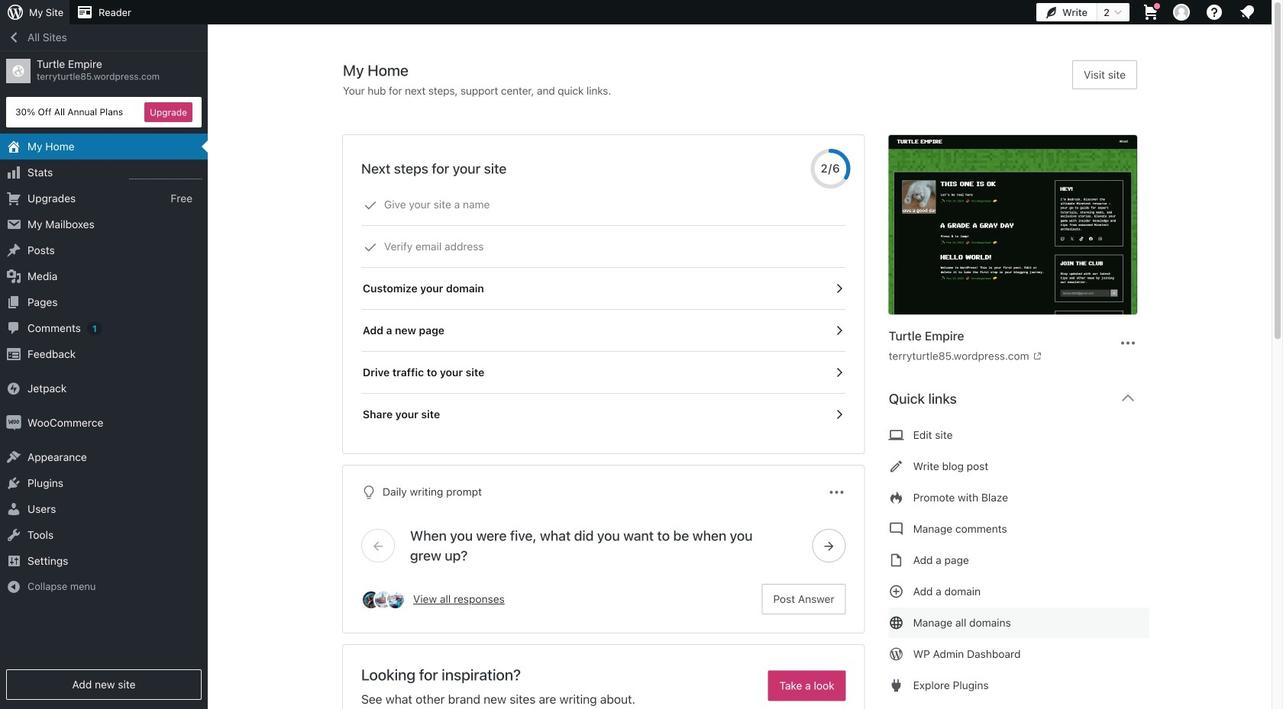 Task type: vqa. For each thing, say whether or not it's contained in the screenshot.
third Task enabled icon from the top of the Launchpad Checklist element
yes



Task type: locate. For each thing, give the bounding box(es) containing it.
highest hourly views 0 image
[[129, 170, 202, 180]]

main content
[[343, 60, 1150, 710]]

task enabled image
[[833, 282, 846, 296], [833, 366, 846, 380], [833, 408, 846, 422]]

answered users image
[[361, 591, 381, 611], [374, 591, 394, 611], [386, 591, 406, 611]]

task complete image
[[364, 199, 377, 212]]

3 answered users image from the left
[[386, 591, 406, 611]]

3 task enabled image from the top
[[833, 408, 846, 422]]

2 task enabled image from the top
[[833, 366, 846, 380]]

laptop image
[[889, 426, 904, 445]]

img image
[[6, 381, 21, 397], [6, 416, 21, 431]]

insert_drive_file image
[[889, 552, 904, 570]]

1 vertical spatial task enabled image
[[833, 366, 846, 380]]

0 vertical spatial img image
[[6, 381, 21, 397]]

0 vertical spatial task enabled image
[[833, 282, 846, 296]]

progress bar
[[811, 149, 851, 189]]

help image
[[1206, 3, 1224, 21]]

1 task enabled image from the top
[[833, 282, 846, 296]]

2 vertical spatial task enabled image
[[833, 408, 846, 422]]

1 vertical spatial img image
[[6, 416, 21, 431]]



Task type: describe. For each thing, give the bounding box(es) containing it.
edit image
[[889, 458, 904, 476]]

task enabled image
[[833, 324, 846, 338]]

1 img image from the top
[[6, 381, 21, 397]]

my shopping cart image
[[1142, 3, 1161, 21]]

more options for site turtle empire image
[[1119, 334, 1138, 353]]

manage your notifications image
[[1239, 3, 1257, 21]]

my profile image
[[1174, 4, 1190, 21]]

toggle menu image
[[828, 484, 846, 502]]

launchpad checklist element
[[361, 184, 846, 436]]

show previous prompt image
[[371, 539, 385, 553]]

1 answered users image from the left
[[361, 591, 381, 611]]

mode_comment image
[[889, 520, 904, 539]]

2 answered users image from the left
[[374, 591, 394, 611]]

2 img image from the top
[[6, 416, 21, 431]]

show next prompt image
[[823, 539, 836, 553]]



